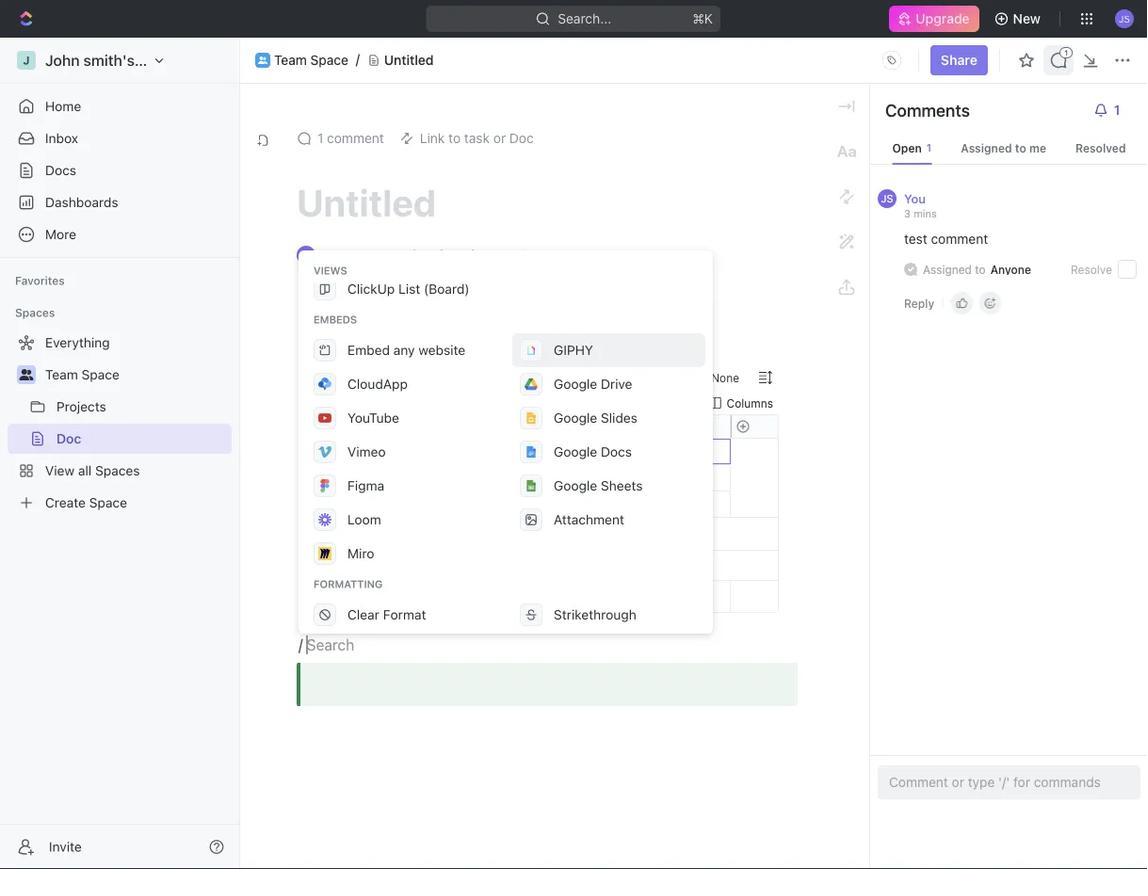 Task type: vqa. For each thing, say whether or not it's contained in the screenshot.
press space to select this row. row containing Task 2
yes



Task type: describe. For each thing, give the bounding box(es) containing it.
space for team space link for user group image
[[310, 52, 348, 68]]

task up the miro
[[366, 527, 388, 540]]

docs inside sidebar navigation
[[45, 162, 76, 178]]

reply
[[904, 297, 935, 310]]

favorites
[[15, 274, 65, 287]]

home
[[45, 98, 81, 114]]

list for (board)
[[398, 281, 420, 297]]

0 horizontal spatial 3
[[332, 498, 339, 511]]

docs link
[[8, 155, 232, 186]]

to for assigned to
[[975, 263, 986, 276]]

at
[[493, 247, 505, 263]]

resolved
[[1076, 141, 1126, 154]]

1 vertical spatial docs
[[601, 444, 632, 460]]

team for team space link corresponding to user group icon at top
[[45, 367, 78, 382]]

open
[[892, 141, 922, 154]]

google for google docs
[[554, 444, 597, 460]]

john smith cell
[[543, 439, 731, 464]]

google for google drive
[[554, 376, 597, 392]]

google for google slides
[[554, 410, 597, 426]]

website
[[419, 342, 466, 358]]

loom
[[348, 512, 381, 527]]

share
[[941, 52, 978, 68]]

cell for task 3
[[543, 492, 731, 517]]

clickup for clickup list (board)
[[348, 281, 395, 297]]

assigned for assigned to me
[[961, 141, 1012, 154]]

⌘k
[[693, 11, 713, 26]]

any
[[393, 342, 415, 358]]

inbox
[[45, 130, 78, 146]]

upgrade
[[916, 11, 970, 26]]

clickup for clickup list (list)
[[554, 247, 601, 263]]

press space to select this row. row containing 2
[[316, 465, 354, 492]]

task for task 2
[[361, 471, 387, 486]]

1 for 1 comment
[[317, 130, 323, 146]]

#
[[331, 420, 339, 433]]

team space link for user group image
[[274, 52, 348, 68]]

home link
[[8, 91, 232, 122]]

1 comment
[[317, 130, 384, 146]]

new task
[[341, 527, 388, 540]]

google drive
[[554, 376, 632, 392]]

cloudapp
[[348, 376, 408, 392]]

tasks...
[[376, 371, 414, 384]]

you 3 mins
[[904, 191, 937, 219]]

inbox link
[[8, 123, 232, 154]]

comment for test comment
[[931, 231, 988, 247]]

press space to select this row. row containing 3
[[316, 492, 354, 518]]

task 2
[[361, 471, 397, 486]]

team space link for user group icon at top
[[45, 360, 228, 390]]

4:34
[[508, 247, 538, 263]]

test
[[904, 231, 928, 247]]

mins
[[914, 207, 937, 219]]

google for google sheets
[[554, 478, 597, 494]]

row group containing task 1
[[354, 439, 1147, 580]]

attachment
[[554, 512, 624, 527]]

grid containing task 1
[[316, 415, 1147, 613]]

2 for 1
[[332, 472, 339, 484]]

me
[[1030, 141, 1047, 154]]

/
[[299, 636, 303, 654]]

press space to select this row. row containing task 3
[[354, 492, 1147, 518]]

assigned for assigned to
[[923, 263, 972, 276]]

comment for 1 comment
[[327, 130, 384, 146]]

assigned to me
[[961, 141, 1047, 154]]

Search tasks... text field
[[335, 365, 492, 391]]

new button
[[987, 4, 1052, 34]]

space for team space link corresponding to user group icon at top
[[82, 367, 120, 382]]

row group containing 1 2 3
[[316, 439, 354, 551]]

resolve
[[1071, 263, 1112, 276]]

formatting
[[314, 578, 383, 591]]

john smith
[[549, 445, 608, 459]]

cell for task 2
[[543, 465, 731, 491]]

table
[[316, 342, 353, 360]]

(board)
[[424, 281, 470, 297]]

dashboards
[[45, 195, 118, 210]]

invite
[[49, 839, 82, 855]]

sidebar navigation
[[0, 38, 240, 869]]

team space for team space link for user group image
[[274, 52, 348, 68]]

team space for team space link corresponding to user group icon at top
[[45, 367, 120, 382]]

js
[[881, 193, 893, 205]]

0 vertical spatial untitled
[[384, 52, 434, 68]]

row inside grid
[[354, 415, 1147, 438]]

last updated: today at 4:34 pm
[[361, 247, 561, 263]]

sheets
[[601, 478, 643, 494]]



Task type: locate. For each thing, give the bounding box(es) containing it.
0 horizontal spatial comment
[[327, 130, 384, 146]]

clickup up clickup list (board)
[[348, 247, 395, 263]]

press space to select this row. row containing task 1
[[354, 439, 1147, 465]]

new inside grid
[[341, 527, 363, 540]]

0 horizontal spatial new
[[341, 527, 363, 540]]

2
[[390, 471, 397, 486], [332, 472, 339, 484]]

3 for task 3
[[390, 498, 398, 512]]

task 1
[[361, 445, 396, 459]]

cell
[[543, 465, 731, 491], [543, 492, 731, 517]]

press space to select this row. row containing task 2
[[354, 465, 1147, 492]]

0 vertical spatial to
[[1015, 141, 1027, 154]]

clickup right 4:34
[[554, 247, 601, 263]]

embed any website
[[348, 342, 466, 358]]

1 horizontal spatial comment
[[931, 231, 988, 247]]

row
[[354, 415, 1147, 438]]

task down the figma
[[361, 498, 387, 512]]

1 vertical spatial assigned
[[923, 263, 972, 276]]

clickup list (board)
[[348, 281, 470, 297]]

clickup list (table)
[[348, 247, 466, 263]]

you
[[904, 191, 926, 205]]

task
[[361, 445, 387, 459], [361, 471, 387, 486], [361, 498, 387, 512], [366, 527, 388, 540]]

google docs
[[554, 444, 632, 460]]

updated:
[[391, 247, 447, 263]]

(list)
[[630, 247, 662, 263]]

today
[[452, 247, 489, 263]]

search
[[335, 371, 372, 384]]

new inside button
[[1013, 11, 1041, 26]]

2 horizontal spatial team
[[316, 322, 345, 335]]

3 inside you 3 mins
[[904, 207, 911, 219]]

to left me
[[1015, 141, 1027, 154]]

1 vertical spatial cell
[[543, 492, 731, 517]]

0 vertical spatial team space link
[[274, 52, 348, 68]]

favorites button
[[8, 269, 72, 292]]

0 vertical spatial team space
[[274, 52, 348, 68]]

2 google from the top
[[554, 410, 597, 426]]

2 vertical spatial team
[[45, 367, 78, 382]]

team for team space link for user group image
[[274, 52, 307, 68]]

spaces
[[15, 306, 55, 319]]

0 vertical spatial new
[[1013, 11, 1041, 26]]

1 vertical spatial untitled
[[297, 180, 436, 225]]

2 for task
[[390, 471, 397, 486]]

team space
[[274, 52, 348, 68], [45, 367, 120, 382]]

docs
[[45, 162, 76, 178], [601, 444, 632, 460]]

task up task 2
[[361, 445, 387, 459]]

space
[[310, 52, 348, 68], [348, 322, 381, 335], [82, 367, 120, 382]]

3
[[904, 207, 911, 219], [390, 498, 398, 512], [332, 498, 339, 511]]

search...
[[558, 11, 612, 26]]

1 horizontal spatial team space link
[[274, 52, 348, 68]]

3 cell
[[316, 492, 354, 517]]

task down task 1
[[361, 471, 387, 486]]

1 vertical spatial team space
[[45, 367, 120, 382]]

comments
[[885, 100, 970, 120]]

assigned down test comment in the right of the page
[[923, 263, 972, 276]]

space right user group icon at top
[[82, 367, 120, 382]]

1 vertical spatial team
[[316, 322, 345, 335]]

smith
[[577, 445, 608, 459]]

pm
[[541, 247, 561, 263]]

test comment
[[904, 231, 988, 247]]

0 horizontal spatial to
[[975, 263, 986, 276]]

list for (list)
[[605, 247, 627, 263]]

miro
[[348, 546, 374, 561]]

space up embed
[[348, 322, 381, 335]]

team right user group image
[[274, 52, 307, 68]]

(table)
[[424, 247, 466, 263]]

clickup for clickup list (table)
[[348, 247, 395, 263]]

team inside sidebar navigation
[[45, 367, 78, 382]]

google up john smith
[[554, 410, 597, 426]]

clickup
[[348, 247, 395, 263], [554, 247, 601, 263], [348, 281, 395, 297]]

team space link
[[274, 52, 348, 68], [45, 360, 228, 390]]

task for task 1
[[361, 445, 387, 459]]

team up table
[[316, 322, 345, 335]]

1 vertical spatial comment
[[931, 231, 988, 247]]

1 for 1 2 3
[[333, 446, 338, 458]]

team space inside sidebar navigation
[[45, 367, 120, 382]]

slides
[[601, 410, 638, 426]]

team inside 'team space table'
[[316, 322, 345, 335]]

0 vertical spatial assigned
[[961, 141, 1012, 154]]

2 horizontal spatial 3
[[904, 207, 911, 219]]

1 horizontal spatial docs
[[601, 444, 632, 460]]

1 vertical spatial new
[[341, 527, 363, 540]]

1 horizontal spatial new
[[1013, 11, 1041, 26]]

user group image
[[258, 56, 268, 64]]

press space to select this row. row
[[316, 439, 354, 465], [354, 439, 1147, 465], [316, 465, 354, 492], [354, 465, 1147, 492], [316, 492, 354, 518], [354, 492, 1147, 518], [354, 581, 1147, 613]]

1 horizontal spatial 2
[[390, 471, 397, 486]]

1
[[317, 130, 323, 146], [390, 445, 396, 459], [333, 446, 338, 458]]

space right user group image
[[310, 52, 348, 68]]

new right upgrade
[[1013, 11, 1041, 26]]

drive
[[601, 376, 632, 392]]

strikethrough
[[554, 607, 637, 623]]

vimeo
[[348, 444, 386, 460]]

1 horizontal spatial 3
[[390, 498, 398, 512]]

0 vertical spatial cell
[[543, 465, 731, 491]]

to down test comment in the right of the page
[[975, 263, 986, 276]]

0 horizontal spatial team space link
[[45, 360, 228, 390]]

new up the miro
[[341, 527, 363, 540]]

1 vertical spatial space
[[348, 322, 381, 335]]

space inside sidebar navigation
[[82, 367, 120, 382]]

0 horizontal spatial team space
[[45, 367, 120, 382]]

embed
[[348, 342, 390, 358]]

google sheets
[[554, 478, 643, 494]]

giphy
[[554, 342, 593, 358]]

0 vertical spatial team
[[274, 52, 307, 68]]

assigned to
[[923, 263, 986, 276]]

1 horizontal spatial 1
[[333, 446, 338, 458]]

assigned left me
[[961, 141, 1012, 154]]

format
[[383, 607, 426, 623]]

0 vertical spatial comment
[[327, 130, 384, 146]]

to
[[1015, 141, 1027, 154], [975, 263, 986, 276]]

0 horizontal spatial 1
[[317, 130, 323, 146]]

team space table
[[316, 322, 381, 360]]

0 horizontal spatial docs
[[45, 162, 76, 178]]

google down john smith
[[554, 478, 597, 494]]

1 inside 1 2 3
[[333, 446, 338, 458]]

1 horizontal spatial to
[[1015, 141, 1027, 154]]

2 up 3 cell
[[332, 472, 339, 484]]

docs down 'inbox'
[[45, 162, 76, 178]]

1 2 3
[[332, 446, 339, 511]]

task 3
[[361, 498, 398, 512]]

1 google from the top
[[554, 376, 597, 392]]

2 right the figma
[[390, 471, 397, 486]]

2 horizontal spatial 1
[[390, 445, 396, 459]]

1 vertical spatial to
[[975, 263, 986, 276]]

3 google from the top
[[554, 444, 597, 460]]

0 vertical spatial docs
[[45, 162, 76, 178]]

new for new task
[[341, 527, 363, 540]]

user group image
[[19, 369, 33, 381]]

1 horizontal spatial team
[[274, 52, 307, 68]]

dashboards link
[[8, 187, 232, 218]]

2 inside 1 2 3
[[332, 472, 339, 484]]

grid
[[316, 415, 1147, 613]]

2 cell from the top
[[543, 492, 731, 517]]

search tasks...
[[335, 371, 414, 384]]

row group
[[316, 439, 354, 551], [354, 439, 1147, 580], [731, 439, 778, 551], [731, 581, 778, 612]]

clickup list (list)
[[554, 247, 662, 263]]

untitled
[[384, 52, 434, 68], [297, 180, 436, 225]]

google
[[554, 376, 597, 392], [554, 410, 597, 426], [554, 444, 597, 460], [554, 478, 597, 494]]

press space to select this row. row containing 1
[[316, 439, 354, 465]]

google down the google slides
[[554, 444, 597, 460]]

embeds
[[314, 314, 357, 326]]

clear
[[348, 607, 379, 623]]

1 vertical spatial team space link
[[45, 360, 228, 390]]

team right user group icon at top
[[45, 367, 78, 382]]

last
[[361, 247, 387, 263]]

youtube
[[348, 410, 399, 426]]

clickup down last
[[348, 281, 395, 297]]

0 vertical spatial space
[[310, 52, 348, 68]]

to for assigned to me
[[1015, 141, 1027, 154]]

list left (list)
[[605, 247, 627, 263]]

0 horizontal spatial team
[[45, 367, 78, 382]]

space inside 'team space table'
[[348, 322, 381, 335]]

john
[[549, 445, 573, 459]]

clear format
[[348, 607, 426, 623]]

list down the clickup list (table)
[[398, 281, 420, 297]]

figma
[[348, 478, 384, 494]]

list for (table)
[[398, 247, 420, 263]]

3 for you 3 mins
[[904, 207, 911, 219]]

list
[[398, 247, 420, 263], [605, 247, 627, 263], [398, 281, 420, 297]]

docs down slides
[[601, 444, 632, 460]]

comment
[[327, 130, 384, 146], [931, 231, 988, 247]]

list up clickup list (board)
[[398, 247, 420, 263]]

4 google from the top
[[554, 478, 597, 494]]

1 cell from the top
[[543, 465, 731, 491]]

views
[[314, 265, 347, 277]]

team space right user group image
[[274, 52, 348, 68]]

google down giphy
[[554, 376, 597, 392]]

0 horizontal spatial 2
[[332, 472, 339, 484]]

task for task 3
[[361, 498, 387, 512]]

google slides
[[554, 410, 638, 426]]

assigned
[[961, 141, 1012, 154], [923, 263, 972, 276]]

team space right user group icon at top
[[45, 367, 120, 382]]

upgrade link
[[890, 6, 979, 32]]

2 vertical spatial space
[[82, 367, 120, 382]]

1 horizontal spatial team space
[[274, 52, 348, 68]]

new for new
[[1013, 11, 1041, 26]]



